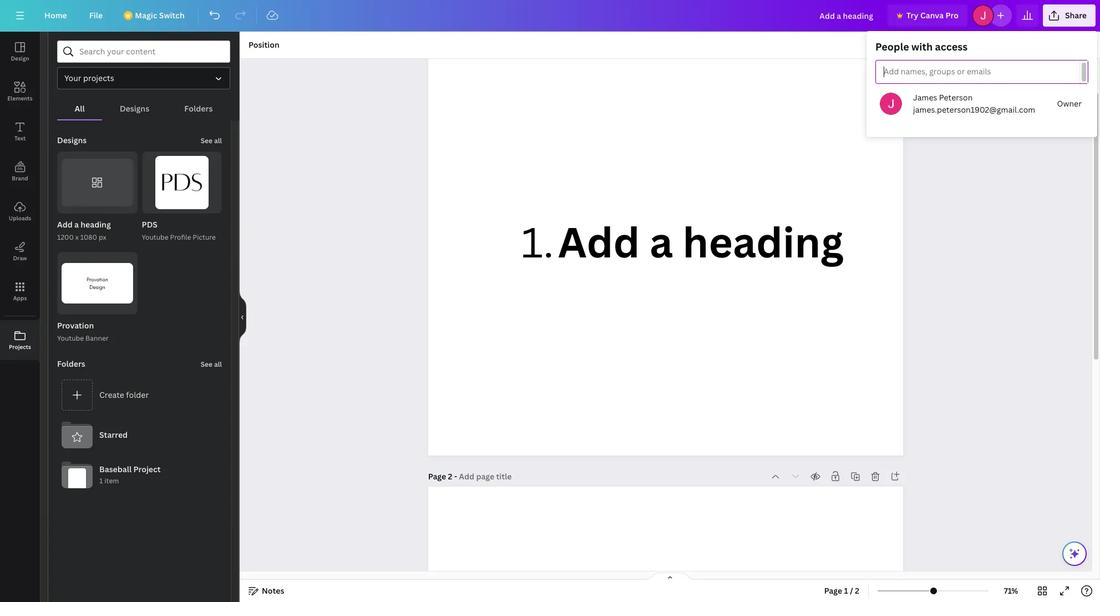 Task type: vqa. For each thing, say whether or not it's contained in the screenshot.
the banner to the left
no



Task type: describe. For each thing, give the bounding box(es) containing it.
1 inside button
[[844, 585, 848, 596]]

notes
[[262, 585, 284, 596]]

home link
[[36, 4, 76, 27]]

heading for add a heading 1200 x 1080 px
[[81, 219, 111, 230]]

folders inside button
[[184, 103, 213, 114]]

with
[[912, 40, 933, 53]]

hide image
[[239, 290, 246, 343]]

page 1 / 2 button
[[820, 582, 864, 600]]

profile
[[170, 233, 191, 242]]

canva
[[921, 10, 944, 21]]

item
[[105, 476, 119, 486]]

provation youtube banner
[[57, 320, 109, 343]]

brand
[[12, 174, 28, 182]]

people with access group
[[867, 31, 1098, 137]]

add for add a heading 1200 x 1080 px
[[57, 219, 73, 230]]

all for designs
[[214, 136, 222, 145]]

1200
[[57, 233, 74, 242]]

main menu bar
[[0, 0, 1100, 32]]

all button
[[57, 98, 102, 119]]

james.peterson1902@gmail.com
[[913, 104, 1036, 115]]

share
[[1065, 10, 1087, 21]]

projects
[[83, 73, 114, 83]]

create folder button
[[57, 375, 222, 415]]

elements button
[[0, 72, 40, 112]]

see all for folders
[[201, 359, 222, 369]]

people with access
[[876, 40, 968, 53]]

pds group
[[142, 151, 222, 243]]

apps button
[[0, 271, 40, 311]]

magic switch
[[135, 10, 185, 21]]

pro
[[946, 10, 959, 21]]

0 horizontal spatial folders
[[57, 358, 85, 369]]

heading for add a heading
[[683, 214, 844, 270]]

try
[[907, 10, 919, 21]]

Add names, groups or emails text field
[[881, 64, 995, 80]]

folder
[[126, 389, 149, 400]]

youtube for provation
[[57, 333, 84, 343]]

add a heading
[[558, 214, 844, 270]]

picture
[[193, 233, 216, 242]]

position button
[[244, 36, 284, 54]]

uploads
[[9, 214, 31, 222]]

magic
[[135, 10, 157, 21]]

2 inside button
[[855, 585, 860, 596]]

side panel tab list
[[0, 32, 40, 360]]

text button
[[0, 112, 40, 151]]

share button
[[1043, 4, 1096, 27]]

add a heading group
[[57, 151, 137, 243]]

see for folders
[[201, 359, 213, 369]]

try canva pro button
[[888, 4, 968, 27]]

1 inside baseball project 1 item
[[99, 476, 103, 486]]

provation group
[[57, 252, 137, 344]]

add a heading 1200 x 1080 px
[[57, 219, 111, 242]]

Select ownership filter button
[[57, 67, 230, 89]]

starred button
[[57, 415, 222, 455]]

-
[[454, 471, 457, 482]]

px
[[99, 233, 106, 242]]



Task type: locate. For each thing, give the bounding box(es) containing it.
2 right / in the bottom right of the page
[[855, 585, 860, 596]]

add inside add a heading 1200 x 1080 px
[[57, 219, 73, 230]]

0 horizontal spatial 1
[[99, 476, 103, 486]]

uploads button
[[0, 191, 40, 231]]

youtube inside provation youtube banner
[[57, 333, 84, 343]]

0 vertical spatial designs
[[120, 103, 149, 114]]

a inside add a heading 1200 x 1080 px
[[74, 219, 79, 230]]

1 left / in the bottom right of the page
[[844, 585, 848, 596]]

0 vertical spatial page
[[428, 471, 446, 482]]

group up pds youtube profile picture
[[142, 151, 222, 214]]

0 horizontal spatial a
[[74, 219, 79, 230]]

page 2 -
[[428, 471, 459, 482]]

see
[[201, 136, 213, 145], [201, 359, 213, 369]]

designs
[[120, 103, 149, 114], [57, 135, 87, 145]]

71%
[[1004, 585, 1018, 596]]

1 vertical spatial youtube
[[57, 333, 84, 343]]

add
[[558, 214, 640, 270], [57, 219, 73, 230]]

all
[[75, 103, 85, 114]]

magic switch button
[[116, 4, 193, 27]]

your projects
[[64, 73, 114, 83]]

2 see all from the top
[[201, 359, 222, 369]]

page left -
[[428, 471, 446, 482]]

elements
[[7, 94, 33, 102]]

x
[[75, 233, 79, 242]]

group for pds
[[142, 151, 222, 214]]

james peterson james.peterson1902@gmail.com
[[913, 92, 1036, 115]]

all for folders
[[214, 359, 222, 369]]

a
[[650, 214, 673, 270], [74, 219, 79, 230]]

0 vertical spatial 2
[[448, 471, 452, 482]]

owner
[[1057, 98, 1082, 109]]

1 horizontal spatial add
[[558, 214, 640, 270]]

file
[[89, 10, 103, 21]]

design
[[11, 54, 29, 62]]

2
[[448, 471, 452, 482], [855, 585, 860, 596]]

1 horizontal spatial folders
[[184, 103, 213, 114]]

0 vertical spatial folders
[[184, 103, 213, 114]]

page
[[428, 471, 446, 482], [824, 585, 842, 596]]

1 left item
[[99, 476, 103, 486]]

1 vertical spatial 1
[[844, 585, 848, 596]]

2 all from the top
[[214, 359, 222, 369]]

folders
[[184, 103, 213, 114], [57, 358, 85, 369]]

designs down your projects "button"
[[120, 103, 149, 114]]

1 vertical spatial page
[[824, 585, 842, 596]]

designs inside "button"
[[120, 103, 149, 114]]

see all button for designs
[[200, 129, 223, 151]]

group down px
[[57, 252, 137, 315]]

youtube inside pds youtube profile picture
[[142, 233, 169, 242]]

0 vertical spatial youtube
[[142, 233, 169, 242]]

1 see from the top
[[201, 136, 213, 145]]

page 1 / 2
[[824, 585, 860, 596]]

group up add a heading 1200 x 1080 px
[[57, 151, 137, 214]]

2 left -
[[448, 471, 452, 482]]

baseball project 1 item
[[99, 464, 161, 486]]

1 vertical spatial folders
[[57, 358, 85, 369]]

a for add a heading 1200 x 1080 px
[[74, 219, 79, 230]]

provation
[[57, 320, 94, 331]]

0 horizontal spatial heading
[[81, 219, 111, 230]]

page for page 2 -
[[428, 471, 446, 482]]

2 see from the top
[[201, 359, 213, 369]]

a for add a heading
[[650, 214, 673, 270]]

1 horizontal spatial youtube
[[142, 233, 169, 242]]

youtube for pds
[[142, 233, 169, 242]]

group for add a heading
[[57, 151, 137, 214]]

2 see all button from the top
[[200, 353, 223, 375]]

youtube
[[142, 233, 169, 242], [57, 333, 84, 343]]

baseball
[[99, 464, 132, 475]]

1 vertical spatial all
[[214, 359, 222, 369]]

peterson
[[939, 92, 973, 103]]

home
[[44, 10, 67, 21]]

folders button
[[167, 98, 230, 119]]

1 horizontal spatial heading
[[683, 214, 844, 270]]

1 all from the top
[[214, 136, 222, 145]]

group
[[57, 151, 137, 214], [142, 151, 222, 214], [57, 252, 137, 315]]

71% button
[[993, 582, 1029, 600]]

switch
[[159, 10, 185, 21]]

text
[[14, 134, 26, 142]]

0 vertical spatial all
[[214, 136, 222, 145]]

1 vertical spatial designs
[[57, 135, 87, 145]]

heading
[[683, 214, 844, 270], [81, 219, 111, 230]]

pds
[[142, 219, 158, 230]]

0 horizontal spatial youtube
[[57, 333, 84, 343]]

Search your content search field
[[79, 41, 223, 62]]

create
[[99, 389, 124, 400]]

page inside button
[[824, 585, 842, 596]]

people
[[876, 40, 909, 53]]

heading inside add a heading 1200 x 1080 px
[[81, 219, 111, 230]]

1 vertical spatial see
[[201, 359, 213, 369]]

Design title text field
[[811, 4, 883, 27]]

all
[[214, 136, 222, 145], [214, 359, 222, 369]]

james
[[913, 92, 937, 103]]

group for provation
[[57, 252, 137, 315]]

0 horizontal spatial designs
[[57, 135, 87, 145]]

see all
[[201, 136, 222, 145], [201, 359, 222, 369]]

project
[[133, 464, 161, 475]]

design button
[[0, 32, 40, 72]]

pds youtube profile picture
[[142, 219, 216, 242]]

your
[[64, 73, 81, 83]]

1 vertical spatial see all button
[[200, 353, 223, 375]]

see all button
[[200, 129, 223, 151], [200, 353, 223, 375]]

0 vertical spatial see all
[[201, 136, 222, 145]]

1
[[99, 476, 103, 486], [844, 585, 848, 596]]

try canva pro
[[907, 10, 959, 21]]

0 horizontal spatial 2
[[448, 471, 452, 482]]

1 see all button from the top
[[200, 129, 223, 151]]

0 vertical spatial see
[[201, 136, 213, 145]]

show pages image
[[643, 572, 697, 581]]

0 vertical spatial see all button
[[200, 129, 223, 151]]

0 vertical spatial 1
[[99, 476, 103, 486]]

draw
[[13, 254, 27, 262]]

0 horizontal spatial add
[[57, 219, 73, 230]]

add for add a heading
[[558, 214, 640, 270]]

1 horizontal spatial 1
[[844, 585, 848, 596]]

banner
[[86, 333, 109, 343]]

canva assistant image
[[1068, 547, 1082, 560]]

create folder
[[99, 389, 149, 400]]

file button
[[80, 4, 112, 27]]

draw button
[[0, 231, 40, 271]]

see all for designs
[[201, 136, 222, 145]]

1 vertical spatial 2
[[855, 585, 860, 596]]

projects
[[9, 343, 31, 351]]

1 horizontal spatial 2
[[855, 585, 860, 596]]

1 horizontal spatial designs
[[120, 103, 149, 114]]

designs button
[[102, 98, 167, 119]]

page for page 1 / 2
[[824, 585, 842, 596]]

Page title text field
[[459, 471, 513, 482]]

brand button
[[0, 151, 40, 191]]

1 horizontal spatial page
[[824, 585, 842, 596]]

designs down all "button"
[[57, 135, 87, 145]]

access
[[935, 40, 968, 53]]

youtube down pds
[[142, 233, 169, 242]]

see all button for folders
[[200, 353, 223, 375]]

projects button
[[0, 320, 40, 360]]

1 vertical spatial see all
[[201, 359, 222, 369]]

1 see all from the top
[[201, 136, 222, 145]]

position
[[249, 39, 280, 50]]

starred
[[99, 429, 128, 440]]

see for designs
[[201, 136, 213, 145]]

1080
[[80, 233, 97, 242]]

page left / in the bottom right of the page
[[824, 585, 842, 596]]

notes button
[[244, 582, 289, 600]]

0 horizontal spatial page
[[428, 471, 446, 482]]

1 horizontal spatial a
[[650, 214, 673, 270]]

apps
[[13, 294, 27, 302]]

/
[[850, 585, 853, 596]]

youtube down provation
[[57, 333, 84, 343]]



